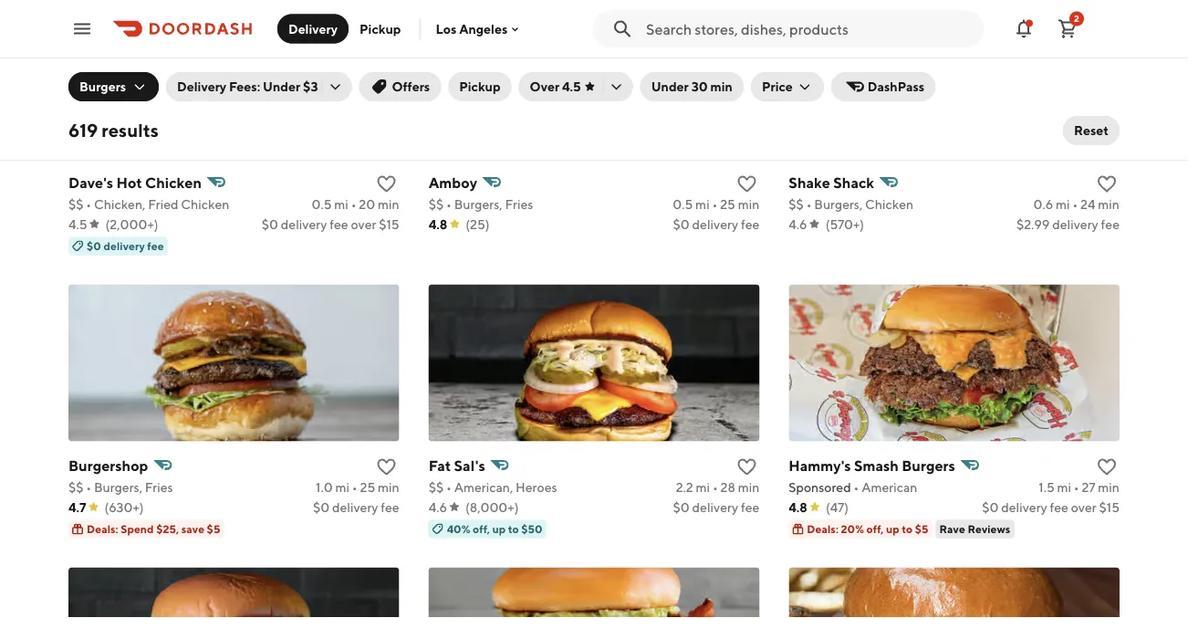 Task type: locate. For each thing, give the bounding box(es) containing it.
0 horizontal spatial 0.5
[[312, 196, 332, 211]]

1 horizontal spatial $5
[[915, 523, 929, 536]]

delivery down (2,000+)
[[104, 240, 145, 253]]

delivery down 0.6 mi • 24 min
[[1053, 217, 1099, 232]]

$2.99
[[1017, 217, 1050, 232]]

$$ up 4.7
[[68, 479, 84, 494]]

0.6
[[1034, 196, 1054, 211]]

4.5
[[562, 79, 581, 94], [68, 217, 87, 232]]

(47)
[[826, 500, 849, 515]]

delivery down 0.5 mi • 25 min
[[692, 217, 739, 232]]

click to add this store to your saved list image
[[376, 173, 398, 195], [376, 456, 398, 478]]

(570+)
[[826, 217, 865, 232]]

$$
[[68, 196, 84, 211], [429, 196, 444, 211], [789, 196, 804, 211], [68, 479, 84, 494], [429, 479, 444, 494]]

0 horizontal spatial $15
[[379, 217, 400, 232]]

0 vertical spatial burgers
[[79, 79, 126, 94]]

burgers button
[[68, 72, 159, 101]]

4.6 up 40%
[[429, 500, 447, 515]]

0 vertical spatial delivery
[[288, 21, 338, 36]]

0 horizontal spatial 4.5
[[68, 217, 87, 232]]

0 vertical spatial $​0 delivery fee over $15
[[262, 217, 400, 232]]

under
[[263, 79, 300, 94], [652, 79, 689, 94]]

$​0 delivery fee down 0.5 mi • 25 min
[[673, 217, 760, 232]]

delivery down 1.0 mi • 25 min
[[332, 500, 378, 515]]

delivery left fees:
[[177, 79, 227, 94]]

1 vertical spatial $​0 delivery fee over $15
[[982, 500, 1120, 515]]

0 horizontal spatial deals:
[[87, 523, 118, 536]]

1 horizontal spatial up
[[886, 523, 900, 536]]

0 vertical spatial over
[[351, 217, 376, 232]]

1 horizontal spatial 0.5
[[673, 196, 693, 211]]

0 horizontal spatial fries
[[145, 479, 173, 494]]

2 to from the left
[[902, 523, 913, 536]]

sponsored
[[789, 479, 851, 494]]

fries for amboy
[[505, 196, 533, 211]]

Store search: begin typing to search for stores available on DoorDash text field
[[646, 19, 973, 39]]

delivery down 1.5
[[1002, 500, 1048, 515]]

1 vertical spatial 4.6
[[429, 500, 447, 515]]

deals: for deals: spend $25, save $5
[[87, 523, 118, 536]]

los angeles button
[[436, 21, 522, 36]]

$​0 delivery fee over $15 down the 0.5 mi • 20 min
[[262, 217, 400, 232]]

4.8 for hammy's smash burgers
[[789, 500, 808, 515]]

burgers up the american
[[902, 457, 956, 474]]

over 4.5 button
[[519, 72, 633, 101]]

0 horizontal spatial 4.8
[[429, 217, 448, 232]]

0 vertical spatial 4.5
[[562, 79, 581, 94]]

0 vertical spatial $$ • burgers, fries
[[429, 196, 533, 211]]

deals:
[[87, 523, 118, 536], [807, 523, 839, 536]]

1 horizontal spatial $$ • burgers, fries
[[429, 196, 533, 211]]

$$ down fat
[[429, 479, 444, 494]]

1 to from the left
[[508, 523, 519, 536]]

0 horizontal spatial pickup button
[[349, 14, 412, 43]]

delivery for shake shack
[[1053, 217, 1099, 232]]

$15 for chicken
[[379, 217, 400, 232]]

1 click to add this store to your saved list image from the top
[[376, 173, 398, 195]]

notification bell image
[[1013, 18, 1035, 40]]

0 vertical spatial 4.6
[[789, 217, 808, 232]]

2 0.5 from the left
[[673, 196, 693, 211]]

$5 right save
[[207, 523, 220, 536]]

click to add this store to your saved list image up 2.2 mi • 28 min
[[736, 456, 758, 478]]

min for fat sal's
[[738, 479, 760, 494]]

1 horizontal spatial over
[[1072, 500, 1097, 515]]

0 horizontal spatial under
[[263, 79, 300, 94]]

28
[[721, 479, 736, 494]]

2 $5 from the left
[[915, 523, 929, 536]]

click to add this store to your saved list image for amboy
[[736, 173, 758, 195]]

$​0 for dave's hot chicken
[[262, 217, 278, 232]]

fries for burgershop
[[145, 479, 173, 494]]

fee for burgershop
[[381, 500, 400, 515]]

1 vertical spatial click to add this store to your saved list image
[[376, 456, 398, 478]]

2.2 mi • 28 min
[[676, 479, 760, 494]]

$15
[[379, 217, 400, 232], [1100, 500, 1120, 515]]

delivery for burgershop
[[332, 500, 378, 515]]

heroes
[[516, 479, 557, 494]]

chicken down shack
[[866, 196, 914, 211]]

over down 20
[[351, 217, 376, 232]]

$15 for burgers
[[1100, 500, 1120, 515]]

open menu image
[[71, 18, 93, 40]]

pickup up offers "button"
[[360, 21, 401, 36]]

fee down 1.5
[[1050, 500, 1069, 515]]

0 vertical spatial pickup button
[[349, 14, 412, 43]]

fee down 2.2 mi • 28 min
[[741, 500, 760, 515]]

deals: down (630+)
[[87, 523, 118, 536]]

0 horizontal spatial $$ • burgers, fries
[[68, 479, 173, 494]]

$5
[[207, 523, 220, 536], [915, 523, 929, 536]]

4.5 right over
[[562, 79, 581, 94]]

(630+)
[[105, 500, 144, 515]]

min inside button
[[711, 79, 733, 94]]

1 horizontal spatial off,
[[867, 523, 884, 536]]

0 horizontal spatial delivery
[[177, 79, 227, 94]]

$5 left rave
[[915, 523, 929, 536]]

0 vertical spatial $15
[[379, 217, 400, 232]]

$$ • burgers, fries for burgershop
[[68, 479, 173, 494]]

24
[[1081, 196, 1096, 211]]

delivery down 2.2 mi • 28 min
[[692, 500, 739, 515]]

click to add this store to your saved list image up 1.0 mi • 25 min
[[376, 456, 398, 478]]

to
[[508, 523, 519, 536], [902, 523, 913, 536]]

pickup down los angeles popup button
[[459, 79, 501, 94]]

619 results
[[68, 120, 159, 141]]

1 vertical spatial $15
[[1100, 500, 1120, 515]]

0 horizontal spatial $​0 delivery fee over $15
[[262, 217, 400, 232]]

$​0 delivery fee
[[673, 217, 760, 232], [313, 500, 400, 515], [673, 500, 760, 515]]

under left 30 at the right of page
[[652, 79, 689, 94]]

$3
[[303, 79, 318, 94]]

price
[[762, 79, 793, 94]]

click to add this store to your saved list image up 1.5 mi • 27 min
[[1096, 456, 1118, 478]]

1 horizontal spatial under
[[652, 79, 689, 94]]

click to add this store to your saved list image up 0.6 mi • 24 min
[[1096, 173, 1118, 195]]

deals: down '(47)'
[[807, 523, 839, 536]]

1 vertical spatial fries
[[145, 479, 173, 494]]

$15 down 1.5 mi • 27 min
[[1100, 500, 1120, 515]]

$$ • burgers, fries
[[429, 196, 533, 211], [68, 479, 173, 494]]

$​0 delivery fee down 2.2 mi • 28 min
[[673, 500, 760, 515]]

0 vertical spatial fries
[[505, 196, 533, 211]]

min for burgershop
[[378, 479, 400, 494]]

click to add this store to your saved list image for dave's hot chicken
[[376, 173, 398, 195]]

delivery fees: under $3
[[177, 79, 318, 94]]

off, right 20%
[[867, 523, 884, 536]]

1 up from the left
[[492, 523, 506, 536]]

min
[[711, 79, 733, 94], [378, 196, 400, 211], [738, 196, 760, 211], [1099, 196, 1120, 211], [378, 479, 400, 494], [738, 479, 760, 494], [1099, 479, 1120, 494]]

$​0
[[262, 217, 278, 232], [673, 217, 690, 232], [313, 500, 330, 515], [673, 500, 690, 515], [982, 500, 999, 515]]

1 horizontal spatial delivery
[[288, 21, 338, 36]]

1 horizontal spatial pickup button
[[448, 72, 512, 101]]

fee for hammy's smash burgers
[[1050, 500, 1069, 515]]

$$ • burgers, fries up (25)
[[429, 196, 533, 211]]

1 horizontal spatial deals:
[[807, 523, 839, 536]]

$15 down the 0.5 mi • 20 min
[[379, 217, 400, 232]]

27
[[1082, 479, 1096, 494]]

4.8 down sponsored
[[789, 500, 808, 515]]

0.5
[[312, 196, 332, 211], [673, 196, 693, 211]]

$$ • burgers, fries up (630+)
[[68, 479, 173, 494]]

$$ • chicken, fried chicken
[[68, 196, 230, 211]]

•
[[86, 196, 91, 211], [351, 196, 357, 211], [446, 196, 452, 211], [712, 196, 718, 211], [807, 196, 812, 211], [1073, 196, 1078, 211], [86, 479, 91, 494], [352, 479, 358, 494], [446, 479, 452, 494], [713, 479, 718, 494], [854, 479, 859, 494], [1074, 479, 1080, 494]]

$25,
[[156, 523, 179, 536]]

25
[[720, 196, 736, 211], [360, 479, 375, 494]]

burgers, for amboy
[[454, 196, 503, 211]]

1 horizontal spatial 4.6
[[789, 217, 808, 232]]

0.5 for dave's hot chicken
[[312, 196, 332, 211]]

0 horizontal spatial to
[[508, 523, 519, 536]]

shake shack
[[789, 174, 875, 191]]

1 under from the left
[[263, 79, 300, 94]]

1 vertical spatial $$ • burgers, fries
[[68, 479, 173, 494]]

$​0 delivery fee over $15
[[262, 217, 400, 232], [982, 500, 1120, 515]]

click to add this store to your saved list image up the 0.5 mi • 20 min
[[376, 173, 398, 195]]

1 vertical spatial burgers
[[902, 457, 956, 474]]

0 vertical spatial 25
[[720, 196, 736, 211]]

mi for amboy
[[696, 196, 710, 211]]

$$ for dave's hot chicken
[[68, 196, 84, 211]]

dave's
[[68, 174, 113, 191]]

offers
[[392, 79, 430, 94]]

spend
[[121, 523, 154, 536]]

1 horizontal spatial burgers
[[902, 457, 956, 474]]

up
[[492, 523, 506, 536], [886, 523, 900, 536]]

fee down (2,000+)
[[147, 240, 164, 253]]

2 under from the left
[[652, 79, 689, 94]]

$$ down dave's
[[68, 196, 84, 211]]

0 horizontal spatial over
[[351, 217, 376, 232]]

0 horizontal spatial pickup
[[360, 21, 401, 36]]

deals: spend $25, save $5
[[87, 523, 220, 536]]

1 horizontal spatial $​0 delivery fee over $15
[[982, 500, 1120, 515]]

1 vertical spatial 25
[[360, 479, 375, 494]]

shake
[[789, 174, 831, 191]]

1 0.5 from the left
[[312, 196, 332, 211]]

0 horizontal spatial off,
[[473, 523, 490, 536]]

1 vertical spatial over
[[1072, 500, 1097, 515]]

4.8 left (25)
[[429, 217, 448, 232]]

1 horizontal spatial $15
[[1100, 500, 1120, 515]]

burgers
[[79, 79, 126, 94], [902, 457, 956, 474]]

(2,000+)
[[106, 217, 158, 232]]

0 horizontal spatial $5
[[207, 523, 220, 536]]

$0 delivery fee
[[87, 240, 164, 253]]

1 vertical spatial delivery
[[177, 79, 227, 94]]

0 horizontal spatial burgers
[[79, 79, 126, 94]]

to left $50
[[508, 523, 519, 536]]

burgers up 619 results
[[79, 79, 126, 94]]

chicken
[[145, 174, 202, 191], [181, 196, 230, 211], [866, 196, 914, 211]]

1 vertical spatial 4.8
[[789, 500, 808, 515]]

pickup button
[[349, 14, 412, 43], [448, 72, 512, 101]]

mi for shake shack
[[1056, 196, 1070, 211]]

2 deals: from the left
[[807, 523, 839, 536]]

delivery
[[281, 217, 327, 232], [692, 217, 739, 232], [1053, 217, 1099, 232], [104, 240, 145, 253], [332, 500, 378, 515], [692, 500, 739, 515], [1002, 500, 1048, 515]]

1 deals: from the left
[[87, 523, 118, 536]]

1 horizontal spatial 4.5
[[562, 79, 581, 94]]

over down 1.5 mi • 27 min
[[1072, 500, 1097, 515]]

up down the (8,000+)
[[492, 523, 506, 536]]

0.5 for amboy
[[673, 196, 693, 211]]

burgers, up (25)
[[454, 196, 503, 211]]

pickup button down los angeles popup button
[[448, 72, 512, 101]]

(8,000+)
[[466, 500, 519, 515]]

over for dave's hot chicken
[[351, 217, 376, 232]]

$$ down the "amboy"
[[429, 196, 444, 211]]

click to add this store to your saved list image for burgershop
[[376, 456, 398, 478]]

delivery down the 0.5 mi • 20 min
[[281, 217, 327, 232]]

0 vertical spatial click to add this store to your saved list image
[[376, 173, 398, 195]]

0 vertical spatial 4.8
[[429, 217, 448, 232]]

click to add this store to your saved list image
[[736, 173, 758, 195], [1096, 173, 1118, 195], [736, 456, 758, 478], [1096, 456, 1118, 478]]

1 horizontal spatial burgers,
[[454, 196, 503, 211]]

$$ • american, heroes
[[429, 479, 557, 494]]

2 click to add this store to your saved list image from the top
[[376, 456, 398, 478]]

over
[[351, 217, 376, 232], [1072, 500, 1097, 515]]

20%
[[841, 523, 865, 536]]

delivery inside "button"
[[288, 21, 338, 36]]

fee down 1.0 mi • 25 min
[[381, 500, 400, 515]]

1 vertical spatial pickup
[[459, 79, 501, 94]]

min for amboy
[[738, 196, 760, 211]]

up right 20%
[[886, 523, 900, 536]]

delivery for fat sal's
[[692, 500, 739, 515]]

fried
[[148, 196, 179, 211]]

25 for burgershop
[[360, 479, 375, 494]]

1 vertical spatial 4.5
[[68, 217, 87, 232]]

pickup
[[360, 21, 401, 36], [459, 79, 501, 94]]

$​0 delivery fee down 1.0 mi • 25 min
[[313, 500, 400, 515]]

4.6 down shake
[[789, 217, 808, 232]]

4.5 up $0
[[68, 217, 87, 232]]

1 horizontal spatial fries
[[505, 196, 533, 211]]

2 horizontal spatial burgers,
[[815, 196, 863, 211]]

delivery
[[288, 21, 338, 36], [177, 79, 227, 94]]

$​0 delivery fee over $15 down 1.5
[[982, 500, 1120, 515]]

burgers, up (570+)
[[815, 196, 863, 211]]

0 horizontal spatial burgers,
[[94, 479, 142, 494]]

fee down the 0.5 mi • 20 min
[[330, 217, 348, 232]]

$​0 for hammy's smash burgers
[[982, 500, 999, 515]]

click to add this store to your saved list image up 0.5 mi • 25 min
[[736, 173, 758, 195]]

click to add this store to your saved list image for shake shack
[[1096, 173, 1118, 195]]

under left $3
[[263, 79, 300, 94]]

delivery up $3
[[288, 21, 338, 36]]

burgers, up (630+)
[[94, 479, 142, 494]]

25 for amboy
[[720, 196, 736, 211]]

1 horizontal spatial 4.8
[[789, 500, 808, 515]]

hot
[[116, 174, 142, 191]]

2 off, from the left
[[867, 523, 884, 536]]

$$ down shake
[[789, 196, 804, 211]]

0 horizontal spatial 25
[[360, 479, 375, 494]]

2.2
[[676, 479, 694, 494]]

1 horizontal spatial to
[[902, 523, 913, 536]]

fee down 0.6 mi • 24 min
[[1101, 217, 1120, 232]]

reviews
[[968, 523, 1011, 536]]

off, right 40%
[[473, 523, 490, 536]]

hammy's
[[789, 457, 851, 474]]

pickup button up offers "button"
[[349, 14, 412, 43]]

fries
[[505, 196, 533, 211], [145, 479, 173, 494]]

fee down 0.5 mi • 25 min
[[741, 217, 760, 232]]

0 horizontal spatial 4.6
[[429, 500, 447, 515]]

sponsored • american
[[789, 479, 918, 494]]

to left rave
[[902, 523, 913, 536]]

0 vertical spatial pickup
[[360, 21, 401, 36]]

1 horizontal spatial 25
[[720, 196, 736, 211]]

0 horizontal spatial up
[[492, 523, 506, 536]]

deals: for deals: 20% off, up to $5
[[807, 523, 839, 536]]



Task type: vqa. For each thing, say whether or not it's contained in the screenshot.
4.5 inside button
yes



Task type: describe. For each thing, give the bounding box(es) containing it.
under inside button
[[652, 79, 689, 94]]

$​0 delivery fee over $15 for dave's hot chicken
[[262, 217, 400, 232]]

619
[[68, 120, 98, 141]]

$$ • burgers, fries for amboy
[[429, 196, 533, 211]]

burgers, for shake shack
[[815, 196, 863, 211]]

click to add this store to your saved list image for hammy's smash burgers
[[1096, 456, 1118, 478]]

over for hammy's smash burgers
[[1072, 500, 1097, 515]]

delivery for delivery fees: under $3
[[177, 79, 227, 94]]

results
[[102, 120, 159, 141]]

delivery for delivery
[[288, 21, 338, 36]]

1.5 mi • 27 min
[[1039, 479, 1120, 494]]

4.6 for fat sal's
[[429, 500, 447, 515]]

4.5 inside "button"
[[562, 79, 581, 94]]

chicken up fried
[[145, 174, 202, 191]]

20
[[359, 196, 375, 211]]

40%
[[447, 523, 471, 536]]

0.5 mi • 20 min
[[312, 196, 400, 211]]

under 30 min button
[[641, 72, 744, 101]]

(25)
[[466, 217, 490, 232]]

min for shake shack
[[1099, 196, 1120, 211]]

1 items, open order cart image
[[1057, 18, 1079, 40]]

$​0 delivery fee for amboy
[[673, 217, 760, 232]]

shack
[[834, 174, 875, 191]]

los
[[436, 21, 457, 36]]

4.7
[[68, 500, 86, 515]]

click to add this store to your saved list image for fat sal's
[[736, 456, 758, 478]]

burgers, for burgershop
[[94, 479, 142, 494]]

1 horizontal spatial pickup
[[459, 79, 501, 94]]

delivery for dave's hot chicken
[[281, 217, 327, 232]]

reset
[[1075, 123, 1109, 138]]

2 button
[[1050, 10, 1086, 47]]

4.8 for amboy
[[429, 217, 448, 232]]

american,
[[454, 479, 513, 494]]

min for dave's hot chicken
[[378, 196, 400, 211]]

mi for fat sal's
[[696, 479, 710, 494]]

dashpass
[[868, 79, 925, 94]]

rave
[[940, 523, 966, 536]]

mi for burgershop
[[335, 479, 350, 494]]

2
[[1075, 13, 1080, 24]]

$$ for fat sal's
[[429, 479, 444, 494]]

deals: 20% off, up to $5
[[807, 523, 929, 536]]

save
[[181, 523, 205, 536]]

mi for dave's hot chicken
[[334, 196, 349, 211]]

$​0 delivery fee over $15 for hammy's smash burgers
[[982, 500, 1120, 515]]

$​0 for amboy
[[673, 217, 690, 232]]

$$ • burgers, chicken
[[789, 196, 914, 211]]

1.0 mi • 25 min
[[316, 479, 400, 494]]

40% off, up to $50
[[447, 523, 543, 536]]

chicken,
[[94, 196, 146, 211]]

smash
[[854, 457, 899, 474]]

price button
[[751, 72, 824, 101]]

amboy
[[429, 174, 477, 191]]

rave reviews
[[940, 523, 1011, 536]]

reset button
[[1064, 116, 1120, 145]]

$​0 for fat sal's
[[673, 500, 690, 515]]

dashpass button
[[832, 72, 936, 101]]

1 $5 from the left
[[207, 523, 220, 536]]

4.6 for shake shack
[[789, 217, 808, 232]]

over
[[530, 79, 560, 94]]

fee for dave's hot chicken
[[330, 217, 348, 232]]

american
[[862, 479, 918, 494]]

$0
[[87, 240, 101, 253]]

fee for shake shack
[[1101, 217, 1120, 232]]

$$ for shake shack
[[789, 196, 804, 211]]

0.5 mi • 25 min
[[673, 196, 760, 211]]

1 off, from the left
[[473, 523, 490, 536]]

0.6 mi • 24 min
[[1034, 196, 1120, 211]]

delivery for amboy
[[692, 217, 739, 232]]

1.5
[[1039, 479, 1055, 494]]

angeles
[[459, 21, 508, 36]]

fat sal's
[[429, 457, 485, 474]]

delivery button
[[278, 14, 349, 43]]

1 vertical spatial pickup button
[[448, 72, 512, 101]]

burgers inside button
[[79, 79, 126, 94]]

delivery for hammy's smash burgers
[[1002, 500, 1048, 515]]

$​0 delivery fee for fat sal's
[[673, 500, 760, 515]]

fees:
[[229, 79, 260, 94]]

mi for hammy's smash burgers
[[1058, 479, 1072, 494]]

burgershop
[[68, 457, 148, 474]]

under 30 min
[[652, 79, 733, 94]]

los angeles
[[436, 21, 508, 36]]

sal's
[[454, 457, 485, 474]]

dave's hot chicken
[[68, 174, 202, 191]]

$​0 delivery fee for burgershop
[[313, 500, 400, 515]]

1.0
[[316, 479, 333, 494]]

fee for fat sal's
[[741, 500, 760, 515]]

min for hammy's smash burgers
[[1099, 479, 1120, 494]]

fat
[[429, 457, 451, 474]]

over 4.5
[[530, 79, 581, 94]]

$50
[[521, 523, 543, 536]]

$​0 for burgershop
[[313, 500, 330, 515]]

fee for amboy
[[741, 217, 760, 232]]

chicken right fried
[[181, 196, 230, 211]]

30
[[692, 79, 708, 94]]

$$ for burgershop
[[68, 479, 84, 494]]

hammy's smash burgers
[[789, 457, 956, 474]]

2 up from the left
[[886, 523, 900, 536]]

$$ for amboy
[[429, 196, 444, 211]]

offers button
[[359, 72, 441, 101]]

$2.99 delivery fee
[[1017, 217, 1120, 232]]



